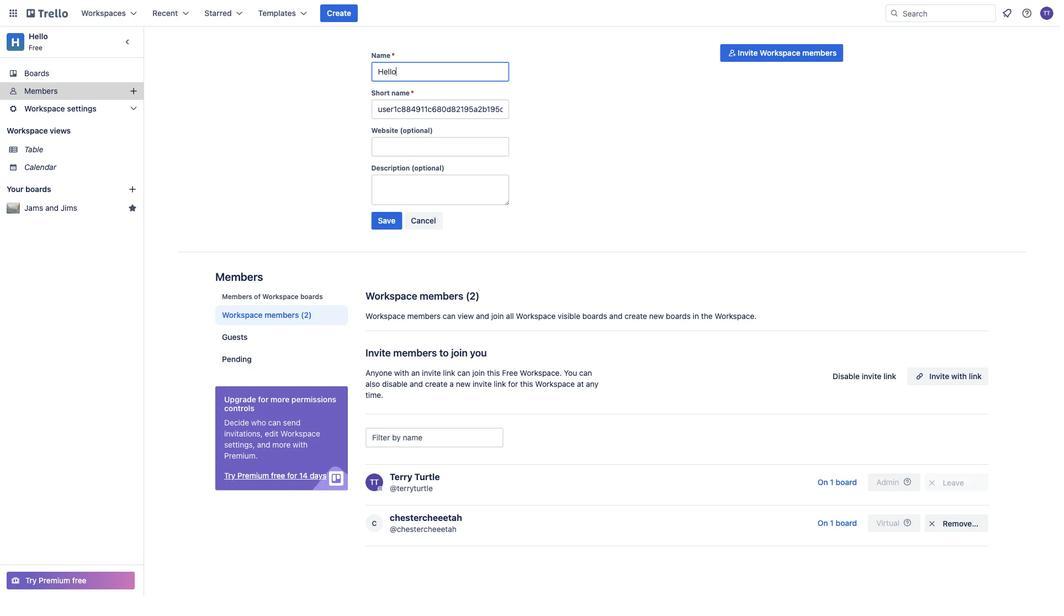 Task type: locate. For each thing, give the bounding box(es) containing it.
save
[[378, 216, 396, 225]]

1 vertical spatial (optional)
[[412, 164, 444, 172]]

with
[[394, 369, 409, 378], [952, 372, 967, 381], [293, 440, 308, 450]]

1 vertical spatial free
[[502, 369, 518, 378]]

on 1 board link left virtual
[[811, 515, 864, 532]]

workspace. left 'you'
[[520, 369, 562, 378]]

workspace settings button
[[0, 100, 144, 118]]

settings,
[[224, 440, 255, 450]]

workspace inside upgrade for more permissions controls decide who can send invitations, edit workspace settings, and more with premium.
[[281, 429, 320, 439]]

1 sm image from the top
[[927, 478, 938, 489]]

1 on from the top
[[818, 478, 828, 487]]

can
[[443, 312, 456, 321], [457, 369, 470, 378], [579, 369, 592, 378], [268, 418, 281, 427]]

workspace members left (
[[366, 290, 464, 302]]

0 horizontal spatial invite
[[366, 347, 391, 359]]

free inside hello free
[[29, 44, 43, 51]]

short
[[371, 89, 390, 97]]

(
[[466, 290, 470, 302]]

new inside anyone with an invite link can join this free workspace. you can also disable and create a new invite link for this workspace at any time.
[[456, 380, 471, 389]]

None text field
[[371, 62, 509, 82], [371, 137, 509, 157], [371, 62, 509, 82], [371, 137, 509, 157]]

create
[[327, 9, 351, 18]]

terry
[[390, 472, 412, 482]]

sm image left leave
[[927, 478, 938, 489]]

1 vertical spatial more
[[272, 440, 291, 450]]

join left all
[[491, 312, 504, 321]]

sm image inside remove… "link"
[[927, 519, 938, 530]]

board
[[836, 478, 857, 487], [836, 519, 857, 528]]

chestercheeetah @chestercheeetah
[[390, 513, 462, 534]]

workspace
[[760, 48, 801, 57], [24, 104, 65, 113], [7, 126, 48, 135], [366, 290, 417, 302], [262, 293, 299, 300], [222, 311, 263, 320], [366, 312, 405, 321], [516, 312, 556, 321], [535, 380, 575, 389], [281, 429, 320, 439]]

1 horizontal spatial create
[[625, 312, 647, 321]]

the
[[701, 312, 713, 321]]

0 vertical spatial sm image
[[927, 478, 938, 489]]

anyone with an invite link can join this free workspace. you can also disable and create a new invite link for this workspace at any time.
[[366, 369, 599, 400]]

workspace members
[[366, 290, 464, 302], [222, 311, 299, 320]]

on 1 board for terry turtle
[[818, 478, 857, 487]]

board left admin
[[836, 478, 857, 487]]

board for chestercheeetah
[[836, 519, 857, 528]]

workspace views
[[7, 126, 71, 135]]

0 vertical spatial on 1 board link
[[811, 474, 864, 492]]

boards link
[[0, 65, 144, 82]]

you
[[470, 347, 487, 359]]

0 horizontal spatial new
[[456, 380, 471, 389]]

0 vertical spatial premium
[[238, 471, 269, 480]]

* right name
[[411, 89, 414, 97]]

cancel button
[[404, 212, 443, 230]]

Search field
[[899, 5, 996, 22]]

0 vertical spatial free
[[29, 44, 43, 51]]

2 horizontal spatial invite
[[862, 372, 882, 381]]

@chestercheeetah
[[390, 525, 457, 534]]

0 horizontal spatial workspace members
[[222, 311, 299, 320]]

0 vertical spatial 1
[[830, 478, 834, 487]]

an
[[411, 369, 420, 378]]

1 vertical spatial for
[[258, 395, 269, 404]]

0 horizontal spatial join
[[451, 347, 468, 359]]

1 vertical spatial sm image
[[927, 519, 938, 530]]

2 on from the top
[[818, 519, 828, 528]]

starred icon image
[[128, 204, 137, 213]]

(optional) for description (optional)
[[412, 164, 444, 172]]

1 horizontal spatial join
[[472, 369, 485, 378]]

with inside anyone with an invite link can join this free workspace. you can also disable and create a new invite link for this workspace at any time.
[[394, 369, 409, 378]]

1 horizontal spatial free
[[502, 369, 518, 378]]

1 horizontal spatial this
[[520, 380, 533, 389]]

invite right an
[[422, 369, 441, 378]]

for
[[508, 380, 518, 389], [258, 395, 269, 404], [287, 471, 297, 480]]

0 vertical spatial board
[[836, 478, 857, 487]]

1 horizontal spatial *
[[411, 89, 414, 97]]

0 vertical spatial members
[[24, 86, 58, 96]]

to
[[440, 347, 449, 359]]

for inside button
[[287, 471, 297, 480]]

sm image
[[927, 478, 938, 489], [927, 519, 938, 530]]

also
[[366, 380, 380, 389]]

0 horizontal spatial workspace.
[[520, 369, 562, 378]]

(optional) for website (optional)
[[400, 126, 433, 134]]

1 board from the top
[[836, 478, 857, 487]]

premium inside try premium free for 14 days button
[[238, 471, 269, 480]]

invite inside button
[[862, 372, 882, 381]]

1 vertical spatial board
[[836, 519, 857, 528]]

join right to
[[451, 347, 468, 359]]

1 horizontal spatial free
[[271, 471, 285, 480]]

remove…
[[943, 519, 979, 529]]

your boards with 1 items element
[[7, 183, 112, 196]]

on 1 board link for terry turtle
[[811, 474, 864, 492]]

0 vertical spatial (optional)
[[400, 126, 433, 134]]

1 vertical spatial new
[[456, 380, 471, 389]]

edit
[[265, 429, 278, 439]]

0 vertical spatial workspace members
[[366, 290, 464, 302]]

0 vertical spatial *
[[392, 51, 395, 59]]

1 horizontal spatial invite
[[738, 48, 758, 57]]

of
[[254, 293, 261, 300]]

with inside button
[[952, 372, 967, 381]]

1 vertical spatial 1
[[830, 519, 834, 528]]

0 vertical spatial on 1 board
[[818, 478, 857, 487]]

0 vertical spatial join
[[491, 312, 504, 321]]

0 horizontal spatial try
[[25, 576, 37, 585]]

search image
[[890, 9, 899, 18]]

1 horizontal spatial premium
[[238, 471, 269, 480]]

invite inside button
[[930, 372, 950, 381]]

1 horizontal spatial for
[[287, 471, 297, 480]]

views
[[50, 126, 71, 135]]

on 1 board left virtual
[[818, 519, 857, 528]]

2 sm image from the top
[[927, 519, 938, 530]]

and down an
[[410, 380, 423, 389]]

link
[[443, 369, 455, 378], [884, 372, 897, 381], [969, 372, 982, 381], [494, 380, 506, 389]]

and left jims
[[45, 204, 59, 213]]

description
[[371, 164, 410, 172]]

terry turtle (terryturtle) image
[[1040, 7, 1054, 20]]

time.
[[366, 391, 383, 400]]

0 vertical spatial invite
[[738, 48, 758, 57]]

controls
[[224, 404, 255, 413]]

1 vertical spatial invite
[[366, 347, 391, 359]]

2 on 1 board from the top
[[818, 519, 857, 528]]

sm image
[[727, 47, 738, 59]]

back to home image
[[27, 4, 68, 22]]

1 on 1 board from the top
[[818, 478, 857, 487]]

0 vertical spatial new
[[649, 312, 664, 321]]

* right "name" at top left
[[392, 51, 395, 59]]

2 horizontal spatial invite
[[930, 372, 950, 381]]

more up send
[[271, 395, 290, 404]]

1 vertical spatial this
[[520, 380, 533, 389]]

workspace members down of
[[222, 311, 299, 320]]

0 vertical spatial on
[[818, 478, 828, 487]]

1 vertical spatial on 1 board
[[818, 519, 857, 528]]

invite right a
[[473, 380, 492, 389]]

disable invite link button
[[826, 368, 903, 385]]

2 on 1 board link from the top
[[811, 515, 864, 532]]

and
[[45, 204, 59, 213], [476, 312, 489, 321], [609, 312, 623, 321], [410, 380, 423, 389], [257, 440, 270, 450]]

0 vertical spatial this
[[487, 369, 500, 378]]

new
[[649, 312, 664, 321], [456, 380, 471, 389]]

1 1 from the top
[[830, 478, 834, 487]]

1 vertical spatial workspace.
[[520, 369, 562, 378]]

try premium free for 14 days button
[[224, 471, 326, 482]]

more
[[271, 395, 290, 404], [272, 440, 291, 450]]

view
[[458, 312, 474, 321]]

None text field
[[371, 99, 509, 119], [371, 175, 509, 205], [371, 99, 509, 119], [371, 175, 509, 205]]

0 notifications image
[[1001, 7, 1014, 20]]

2 horizontal spatial for
[[508, 380, 518, 389]]

2 horizontal spatial with
[[952, 372, 967, 381]]

boards left 'in'
[[666, 312, 691, 321]]

on 1 board link left admin
[[811, 474, 864, 492]]

organizationdetailform element
[[371, 51, 509, 234]]

on 1 board
[[818, 478, 857, 487], [818, 519, 857, 528]]

0 horizontal spatial *
[[392, 51, 395, 59]]

invite for invite with link
[[930, 372, 950, 381]]

0 horizontal spatial create
[[425, 380, 448, 389]]

free for try premium free
[[72, 576, 86, 585]]

website
[[371, 126, 398, 134]]

on
[[818, 478, 828, 487], [818, 519, 828, 528]]

(optional) right website
[[400, 126, 433, 134]]

members
[[24, 86, 58, 96], [215, 270, 263, 283], [222, 293, 252, 300]]

1
[[830, 478, 834, 487], [830, 519, 834, 528]]

premium for try premium free
[[39, 576, 70, 585]]

0 horizontal spatial with
[[293, 440, 308, 450]]

1 vertical spatial on
[[818, 519, 828, 528]]

2 vertical spatial members
[[222, 293, 252, 300]]

premium.
[[224, 451, 258, 461]]

1 on 1 board link from the top
[[811, 474, 864, 492]]

workspaces
[[81, 9, 126, 18]]

sm image inside leave link
[[927, 478, 938, 489]]

invite for invite workspace members
[[738, 48, 758, 57]]

0 horizontal spatial premium
[[39, 576, 70, 585]]

1 vertical spatial create
[[425, 380, 448, 389]]

invite right 'disable'
[[862, 372, 882, 381]]

0 vertical spatial for
[[508, 380, 518, 389]]

0 horizontal spatial for
[[258, 395, 269, 404]]

can up 'edit'
[[268, 418, 281, 427]]

workspace.
[[715, 312, 757, 321], [520, 369, 562, 378]]

1 horizontal spatial workspace.
[[715, 312, 757, 321]]

0 vertical spatial free
[[271, 471, 285, 480]]

members left of
[[222, 293, 252, 300]]

workspace members can view and join all workspace visible boards and create new boards in the workspace.
[[366, 312, 757, 321]]

new left 'in'
[[649, 312, 664, 321]]

1 vertical spatial premium
[[39, 576, 70, 585]]

1 horizontal spatial with
[[394, 369, 409, 378]]

0 vertical spatial workspace.
[[715, 312, 757, 321]]

recent
[[152, 9, 178, 18]]

pending link
[[215, 350, 348, 369]]

2 vertical spatial invite
[[930, 372, 950, 381]]

with for anyone
[[394, 369, 409, 378]]

workspace settings
[[24, 104, 97, 113]]

premium
[[238, 471, 269, 480], [39, 576, 70, 585]]

on 1 board link for chestercheeetah
[[811, 515, 864, 532]]

sm image for chestercheeetah
[[927, 519, 938, 530]]

2 vertical spatial join
[[472, 369, 485, 378]]

guests link
[[215, 327, 348, 347]]

and down 'edit'
[[257, 440, 270, 450]]

1 horizontal spatial try
[[224, 471, 235, 480]]

workspace. inside anyone with an invite link can join this free workspace. you can also disable and create a new invite link for this workspace at any time.
[[520, 369, 562, 378]]

disable invite link
[[833, 372, 897, 381]]

new right a
[[456, 380, 471, 389]]

short name *
[[371, 89, 414, 97]]

premium inside the try premium free button
[[39, 576, 70, 585]]

save button
[[371, 212, 402, 230]]

invite
[[738, 48, 758, 57], [366, 347, 391, 359], [930, 372, 950, 381]]

sm image left remove…
[[927, 519, 938, 530]]

0 vertical spatial create
[[625, 312, 647, 321]]

2 board from the top
[[836, 519, 857, 528]]

workspace. right the on the right bottom
[[715, 312, 757, 321]]

0 horizontal spatial free
[[29, 44, 43, 51]]

1 vertical spatial try
[[25, 576, 37, 585]]

on for chestercheeetah
[[818, 519, 828, 528]]

join down you
[[472, 369, 485, 378]]

0 horizontal spatial free
[[72, 576, 86, 585]]

on 1 board left admin
[[818, 478, 857, 487]]

name *
[[371, 51, 395, 59]]

templates button
[[252, 4, 314, 22]]

1 for chestercheeetah
[[830, 519, 834, 528]]

members up of
[[215, 270, 263, 283]]

starred button
[[198, 4, 249, 22]]

anyone
[[366, 369, 392, 378]]

(optional) right description
[[412, 164, 444, 172]]

boards right visible
[[583, 312, 607, 321]]

( 2 )
[[466, 290, 480, 302]]

try
[[224, 471, 235, 480], [25, 576, 37, 585]]

2 vertical spatial for
[[287, 471, 297, 480]]

free inside anyone with an invite link can join this free workspace. you can also disable and create a new invite link for this workspace at any time.
[[502, 369, 518, 378]]

0 vertical spatial try
[[224, 471, 235, 480]]

invite workspace members
[[738, 48, 837, 57]]

members down boards
[[24, 86, 58, 96]]

1 vertical spatial free
[[72, 576, 86, 585]]

*
[[392, 51, 395, 59], [411, 89, 414, 97]]

2 1 from the top
[[830, 519, 834, 528]]

leave
[[943, 479, 964, 488]]

14
[[299, 471, 308, 480]]

for inside anyone with an invite link can join this free workspace. you can also disable and create a new invite link for this workspace at any time.
[[508, 380, 518, 389]]

1 vertical spatial on 1 board link
[[811, 515, 864, 532]]

1 vertical spatial *
[[411, 89, 414, 97]]

and inside upgrade for more permissions controls decide who can send invitations, edit workspace settings, and more with premium.
[[257, 440, 270, 450]]

board left virtual
[[836, 519, 857, 528]]

invite inside button
[[738, 48, 758, 57]]

members of workspace boards
[[222, 293, 323, 300]]

days
[[310, 471, 326, 480]]

try premium free for 14 days
[[224, 471, 326, 480]]

invite with link button
[[908, 368, 989, 385]]

workspace navigation collapse icon image
[[120, 34, 136, 50]]

jams
[[24, 204, 43, 213]]

more down 'edit'
[[272, 440, 291, 450]]

(optional)
[[400, 126, 433, 134], [412, 164, 444, 172]]



Task type: vqa. For each thing, say whether or not it's contained in the screenshot.
rightmost Color: red, title: "Priority" element
no



Task type: describe. For each thing, give the bounding box(es) containing it.
workspaces button
[[75, 4, 144, 22]]

and right view at the bottom of the page
[[476, 312, 489, 321]]

workspace inside button
[[760, 48, 801, 57]]

for inside upgrade for more permissions controls decide who can send invitations, edit workspace settings, and more with premium.
[[258, 395, 269, 404]]

send
[[283, 418, 301, 427]]

1 horizontal spatial new
[[649, 312, 664, 321]]

link inside disable invite link button
[[884, 372, 897, 381]]

c
[[372, 520, 377, 527]]

boards
[[24, 69, 49, 78]]

1 vertical spatial join
[[451, 347, 468, 359]]

table
[[24, 145, 43, 154]]

0 vertical spatial more
[[271, 395, 290, 404]]

disable
[[833, 372, 860, 381]]

2
[[470, 290, 476, 302]]

hello
[[29, 32, 48, 41]]

create inside anyone with an invite link can join this free workspace. you can also disable and create a new invite link for this workspace at any time.
[[425, 380, 448, 389]]

admin button
[[868, 474, 921, 492]]

(2)
[[301, 311, 312, 320]]

can up at
[[579, 369, 592, 378]]

virtual
[[877, 519, 900, 528]]

turtle
[[415, 472, 440, 482]]

table link
[[24, 144, 137, 155]]

all
[[506, 312, 514, 321]]

on for terry turtle
[[818, 478, 828, 487]]

1 vertical spatial members
[[215, 270, 263, 283]]

0 horizontal spatial invite
[[422, 369, 441, 378]]

remove… link
[[925, 515, 989, 532]]

jams and jims
[[24, 204, 77, 213]]

invite workspace members button
[[720, 44, 844, 62]]

who
[[251, 418, 266, 427]]

disable
[[382, 380, 408, 389]]

you
[[564, 369, 577, 378]]

jims
[[61, 204, 77, 213]]

and right visible
[[609, 312, 623, 321]]

workspace inside popup button
[[24, 104, 65, 113]]

admin
[[877, 478, 899, 487]]

members link
[[0, 82, 144, 100]]

leave link
[[925, 474, 989, 492]]

jams and jims link
[[24, 203, 124, 214]]

1 for terry turtle
[[830, 478, 834, 487]]

name
[[392, 89, 410, 97]]

can down you
[[457, 369, 470, 378]]

0 horizontal spatial this
[[487, 369, 500, 378]]

templates
[[258, 9, 296, 18]]

a
[[450, 380, 454, 389]]

can left view at the bottom of the page
[[443, 312, 456, 321]]

workspace inside anyone with an invite link can join this free workspace. you can also disable and create a new invite link for this workspace at any time.
[[535, 380, 575, 389]]

chestercheeetah
[[390, 513, 462, 523]]

can inside upgrade for more permissions controls decide who can send invitations, edit workspace settings, and more with premium.
[[268, 418, 281, 427]]

your
[[7, 185, 23, 194]]

hello link
[[29, 32, 48, 41]]

board for terry turtle
[[836, 478, 857, 487]]

h
[[11, 35, 20, 48]]

virtual button
[[868, 515, 921, 532]]

2 horizontal spatial join
[[491, 312, 504, 321]]

pending
[[222, 355, 252, 364]]

premium for try premium free for 14 days
[[238, 471, 269, 480]]

permissions
[[291, 395, 336, 404]]

calendar link
[[24, 162, 137, 173]]

boards up the (2)
[[300, 293, 323, 300]]

upgrade for more permissions controls decide who can send invitations, edit workspace settings, and more with premium.
[[224, 395, 336, 461]]

recent button
[[146, 4, 196, 22]]

hello free
[[29, 32, 48, 51]]

guests
[[222, 333, 248, 342]]

try premium free button
[[7, 572, 135, 590]]

this member is an admin of this workspace. image
[[378, 487, 383, 492]]

your boards
[[7, 185, 51, 194]]

website (optional)
[[371, 126, 433, 134]]

cancel
[[411, 216, 436, 225]]

1 horizontal spatial invite
[[473, 380, 492, 389]]

decide
[[224, 418, 249, 427]]

1 vertical spatial workspace members
[[222, 311, 299, 320]]

boards up jams
[[25, 185, 51, 194]]

visible
[[558, 312, 580, 321]]

description (optional)
[[371, 164, 444, 172]]

at
[[577, 380, 584, 389]]

join inside anyone with an invite link can join this free workspace. you can also disable and create a new invite link for this workspace at any time.
[[472, 369, 485, 378]]

Filter by name text field
[[366, 428, 504, 448]]

free for try premium free for 14 days
[[271, 471, 285, 480]]

name
[[371, 51, 391, 59]]

settings
[[67, 104, 97, 113]]

primary element
[[0, 0, 1060, 27]]

calendar
[[24, 163, 56, 172]]

link inside invite with link button
[[969, 372, 982, 381]]

upgrade
[[224, 395, 256, 404]]

with for invite
[[952, 372, 967, 381]]

terry turtle @terryturtle
[[390, 472, 440, 493]]

1 horizontal spatial workspace members
[[366, 290, 464, 302]]

try for try premium free for 14 days
[[224, 471, 235, 480]]

)
[[476, 290, 480, 302]]

try for try premium free
[[25, 576, 37, 585]]

sm image for terry turtle
[[927, 478, 938, 489]]

on 1 board for chestercheeetah
[[818, 519, 857, 528]]

add board image
[[128, 185, 137, 194]]

create button
[[320, 4, 358, 22]]

and inside anyone with an invite link can join this free workspace. you can also disable and create a new invite link for this workspace at any time.
[[410, 380, 423, 389]]

open information menu image
[[1022, 8, 1033, 19]]

@terryturtle
[[390, 484, 433, 493]]

members inside button
[[803, 48, 837, 57]]

invitations,
[[224, 429, 263, 439]]

invite for invite members to join you
[[366, 347, 391, 359]]

invite members to join you
[[366, 347, 487, 359]]

starred
[[205, 9, 232, 18]]

with inside upgrade for more permissions controls decide who can send invitations, edit workspace settings, and more with premium.
[[293, 440, 308, 450]]

any
[[586, 380, 599, 389]]

try premium free
[[25, 576, 86, 585]]



